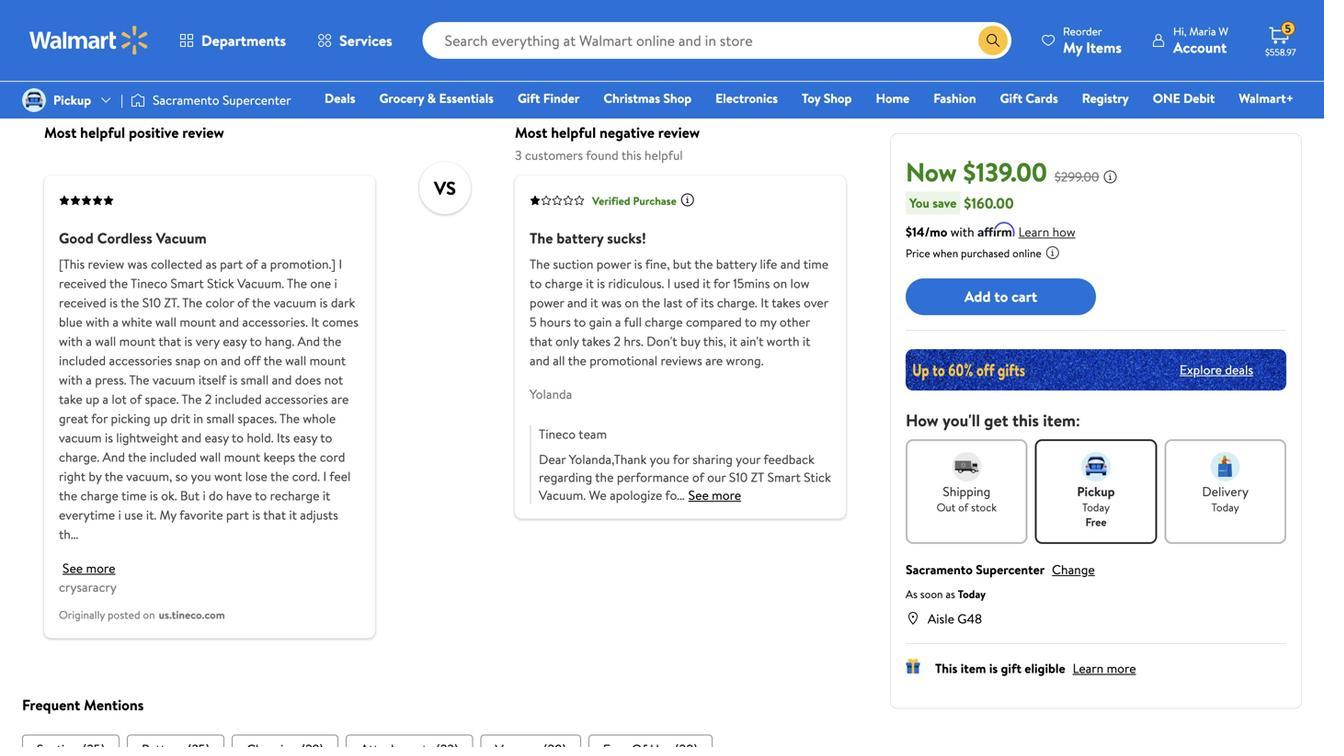 Task type: vqa. For each thing, say whether or not it's contained in the screenshot.
fine,
yes



Task type: describe. For each thing, give the bounding box(es) containing it.
pickup today free
[[1077, 483, 1115, 530]]

sacramento supercenter
[[153, 91, 291, 109]]

is left ok.
[[150, 487, 158, 505]]

1 horizontal spatial included
[[150, 448, 197, 466]]

the right press.
[[129, 371, 149, 389]]

it inside 'good cordless vacuum [this review was collected as part of a promotion.] i received the tineco smart stick vacuum. the one i received is the s10 zt. the color of the vacuum is dark blue with a white wall mount and accessories. it comes with a wall mount that is very easy to hang. and the included accessories snap on and off the wall mount with a press. the vacuum itself is small and does not take up a lot of space. the 2 included accessories are great for picking up drit in small spaces. the whole vacuum is lightweight and easy to hold. its easy to charge. and the included wall mount keeps the cord right by the vacuum, so you wont lose the cord. i feel the charge time is ok. but i do have to recharge it everytime i use it. my favorite part is that it adjusts th...'
[[311, 313, 319, 331]]

promotional
[[590, 352, 658, 370]]

of right lot
[[130, 391, 142, 408]]

0 vertical spatial part
[[220, 255, 243, 273]]

1 vertical spatial power
[[530, 294, 564, 312]]

to up off
[[250, 333, 262, 351]]

it.
[[146, 506, 156, 524]]

charge. inside 'good cordless vacuum [this review was collected as part of a promotion.] i received the tineco smart stick vacuum. the one i received is the s10 zt. the color of the vacuum is dark blue with a white wall mount and accessories. it comes with a wall mount that is very easy to hang. and the included accessories snap on and off the wall mount with a press. the vacuum itself is small and does not take up a lot of space. the 2 included accessories are great for picking up drit in small spaces. the whole vacuum is lightweight and easy to hold. its easy to charge. and the included wall mount keeps the cord right by the vacuum, so you wont lose the cord. i feel the charge time is ok. but i do have to recharge it everytime i use it. my favorite part is that it adjusts th...'
[[59, 448, 99, 466]]

1 vertical spatial included
[[215, 391, 262, 408]]

is down "lose"
[[252, 506, 260, 524]]

aisle g48
[[928, 610, 982, 628]]

favorite
[[179, 506, 223, 524]]

was inside 'good cordless vacuum [this review was collected as part of a promotion.] i received the tineco smart stick vacuum. the one i received is the s10 zt. the color of the vacuum is dark blue with a white wall mount and accessories. it comes with a wall mount that is very easy to hang. and the included accessories snap on and off the wall mount with a press. the vacuum itself is small and does not take up a lot of space. the 2 included accessories are great for picking up drit in small spaces. the whole vacuum is lightweight and easy to hold. its easy to charge. and the included wall mount keeps the cord right by the vacuum, so you wont lose the cord. i feel the charge time is ok. but i do have to recharge it everytime i use it. my favorite part is that it adjusts th...'
[[127, 255, 148, 273]]

zt
[[751, 469, 764, 487]]

stick for good cordless vacuum
[[207, 275, 234, 293]]

helpful for positive
[[80, 122, 125, 143]]

this,
[[703, 333, 726, 351]]

1 horizontal spatial small
[[241, 371, 269, 389]]

1 horizontal spatial charge
[[545, 275, 583, 293]]

in
[[193, 410, 203, 428]]

to left my
[[745, 313, 757, 331]]

0 vertical spatial i
[[339, 255, 342, 273]]

the inside the tineco team dear yolanda,thank you for sharing your feedback regarding the performance of our s10 zt smart stick vacuum. we apologize fo...
[[595, 469, 614, 487]]

on right posted
[[143, 608, 155, 623]]

for inside the tineco team dear yolanda,thank you for sharing your feedback regarding the performance of our s10 zt smart stick vacuum. we apologize fo...
[[673, 451, 690, 469]]

it right this,
[[729, 333, 737, 351]]

1 vertical spatial and
[[103, 448, 125, 466]]

to left "gain"
[[574, 313, 586, 331]]

2 list item from the left
[[127, 735, 225, 748]]

i inside the battery sucks! the suction power is fine, but the battery life and time to charge it is ridiculous. i used it for 15mins on low power and it was on the last of its charge. it takes over 5 hours to gain a full charge compared to my other that only takes 2 hrs. don't buy this, it ain't worth it and all the promotional reviews are wrong.
[[667, 275, 671, 293]]

of left promotion.]
[[246, 255, 258, 273]]

delivery
[[1202, 483, 1249, 501]]

2 received from the top
[[59, 294, 106, 312]]

and left does
[[272, 371, 292, 389]]

services
[[339, 30, 392, 51]]

customers
[[525, 146, 583, 164]]

of inside shipping out of stock
[[958, 500, 969, 515]]

is left zt.
[[110, 294, 118, 312]]

whole
[[303, 410, 336, 428]]

apologize
[[610, 487, 662, 505]]

0 horizontal spatial takes
[[582, 333, 611, 351]]

recharge
[[270, 487, 320, 505]]

the down promotion.]
[[287, 275, 307, 293]]

drit
[[170, 410, 190, 428]]

learn inside button
[[1019, 223, 1050, 241]]

is left very
[[184, 333, 193, 351]]

tineco team dear yolanda,thank you for sharing your feedback regarding the performance of our s10 zt smart stick vacuum. we apologize fo...
[[539, 425, 831, 505]]

stick for tineco team
[[804, 469, 831, 487]]

hold.
[[247, 429, 274, 447]]

good cordless vacuum [this review was collected as part of a promotion.] i received the tineco smart stick vacuum. the one i received is the s10 zt. the color of the vacuum is dark blue with a white wall mount and accessories. it comes with a wall mount that is very easy to hang. and the included accessories snap on and off the wall mount with a press. the vacuum itself is small and does not take up a lot of space. the 2 included accessories are great for picking up drit in small spaces. the whole vacuum is lightweight and easy to hold. its easy to charge. and the included wall mount keeps the cord right by the vacuum, so you wont lose the cord. i feel the charge time is ok. but i do have to recharge it everytime i use it. my favorite part is that it adjusts th...
[[59, 228, 359, 544]]

posted
[[108, 608, 140, 623]]

snap
[[175, 352, 200, 370]]

mount down white
[[119, 333, 156, 351]]

more for cordless
[[86, 560, 115, 578]]

ok.
[[161, 487, 177, 505]]

home
[[876, 89, 910, 107]]

last
[[664, 294, 683, 312]]

so
[[175, 468, 188, 486]]

on inside 'good cordless vacuum [this review was collected as part of a promotion.] i received the tineco smart stick vacuum. the one i received is the s10 zt. the color of the vacuum is dark blue with a white wall mount and accessories. it comes with a wall mount that is very easy to hang. and the included accessories snap on and off the wall mount with a press. the vacuum itself is small and does not take up a lot of space. the 2 included accessories are great for picking up drit in small spaces. the whole vacuum is lightweight and easy to hold. its easy to charge. and the included wall mount keeps the cord right by the vacuum, so you wont lose the cord. i feel the charge time is ok. but i do have to recharge it everytime i use it. my favorite part is that it adjusts th...'
[[204, 352, 218, 370]]

add to cart
[[965, 287, 1037, 307]]

hi, maria w account
[[1173, 23, 1229, 57]]

how you'll get this item:
[[906, 409, 1081, 432]]

1 received from the top
[[59, 275, 106, 293]]

charge inside 'good cordless vacuum [this review was collected as part of a promotion.] i received the tineco smart stick vacuum. the one i received is the s10 zt. the color of the vacuum is dark blue with a white wall mount and accessories. it comes with a wall mount that is very easy to hang. and the included accessories snap on and off the wall mount with a press. the vacuum itself is small and does not take up a lot of space. the 2 included accessories are great for picking up drit in small spaces. the whole vacuum is lightweight and easy to hold. its easy to charge. and the included wall mount keeps the cord right by the vacuum, so you wont lose the cord. i feel the charge time is ok. but i do have to recharge it everytime i use it. my favorite part is that it adjusts th...'
[[81, 487, 119, 505]]

the left suction
[[530, 255, 550, 273]]

you inside the tineco team dear yolanda,thank you for sharing your feedback regarding the performance of our s10 zt smart stick vacuum. we apologize fo...
[[650, 451, 670, 469]]

to down "lose"
[[255, 487, 267, 505]]

2 horizontal spatial helpful
[[645, 146, 683, 164]]

grocery
[[379, 89, 424, 107]]

see more for cordless
[[63, 560, 115, 578]]

s10 inside the tineco team dear yolanda,thank you for sharing your feedback regarding the performance of our s10 zt smart stick vacuum. we apologize fo...
[[729, 469, 748, 487]]

most helpful positive review
[[44, 122, 224, 143]]

review for most helpful negative review 3 customers found this helpful
[[658, 122, 700, 143]]

gain
[[589, 313, 612, 331]]

5 list item from the left
[[480, 735, 581, 748]]

christmas shop link
[[595, 88, 700, 108]]

delivery today
[[1202, 483, 1249, 515]]

it down recharge
[[289, 506, 297, 524]]

is left "dark"
[[320, 294, 328, 312]]

but
[[180, 487, 200, 505]]

free
[[1086, 514, 1107, 530]]

your
[[736, 451, 761, 469]]

supercenter for sacramento supercenter change as soon as today
[[976, 561, 1045, 579]]

registry
[[1082, 89, 1129, 107]]

easy up wont
[[205, 429, 229, 447]]

us.tineco.com
[[159, 608, 225, 623]]

is down the picking
[[105, 429, 113, 447]]

with down blue
[[59, 333, 83, 351]]

Search search field
[[423, 22, 1012, 59]]

and left all
[[530, 352, 550, 370]]

Walmart Site-Wide search field
[[423, 22, 1012, 59]]

lot
[[112, 391, 127, 408]]

to up hours
[[530, 275, 542, 293]]

is left "gift"
[[989, 660, 998, 678]]

walmart+ link
[[1231, 88, 1302, 108]]

team
[[579, 425, 607, 443]]

search icon image
[[986, 33, 1001, 48]]

frequent mentions
[[22, 695, 144, 715]]

up to sixty percent off deals. shop now. image
[[906, 349, 1287, 391]]

1 horizontal spatial i
[[203, 487, 206, 505]]

on up 'full'
[[625, 294, 639, 312]]

g48
[[958, 610, 982, 628]]

to left hold.
[[232, 429, 244, 447]]

toy shop link
[[794, 88, 860, 108]]

it up "gain"
[[591, 294, 598, 312]]

debit
[[1184, 89, 1215, 107]]

1 horizontal spatial battery
[[716, 255, 757, 273]]

wall down zt.
[[155, 313, 177, 331]]

add
[[965, 287, 991, 307]]

0 horizontal spatial vacuum
[[59, 429, 102, 447]]

charge. inside the battery sucks! the suction power is fine, but the battery life and time to charge it is ridiculous. i used it for 15mins on low power and it was on the last of its charge. it takes over 5 hours to gain a full charge compared to my other that only takes 2 hrs. don't buy this, it ain't worth it and all the promotional reviews are wrong.
[[717, 294, 758, 312]]

&
[[427, 89, 436, 107]]

now $139.00
[[906, 154, 1047, 190]]

soon
[[920, 586, 943, 602]]

and left off
[[221, 352, 241, 370]]

w
[[1219, 23, 1229, 39]]

and down in
[[182, 429, 202, 447]]

its
[[701, 294, 714, 312]]

2 inside 'good cordless vacuum [this review was collected as part of a promotion.] i received the tineco smart stick vacuum. the one i received is the s10 zt. the color of the vacuum is dark blue with a white wall mount and accessories. it comes with a wall mount that is very easy to hang. and the included accessories snap on and off the wall mount with a press. the vacuum itself is small and does not take up a lot of space. the 2 included accessories are great for picking up drit in small spaces. the whole vacuum is lightweight and easy to hold. its easy to charge. and the included wall mount keeps the cord right by the vacuum, so you wont lose the cord. i feel the charge time is ok. but i do have to recharge it everytime i use it. my favorite part is that it adjusts th...'
[[205, 391, 212, 408]]

1 horizontal spatial that
[[263, 506, 286, 524]]

[this
[[59, 255, 85, 273]]

of inside the tineco team dear yolanda,thank you for sharing your feedback regarding the performance of our s10 zt smart stick vacuum. we apologize fo...
[[692, 469, 704, 487]]

gift cards
[[1000, 89, 1058, 107]]

and down color
[[219, 313, 239, 331]]

1 vertical spatial this
[[1012, 409, 1039, 432]]

crysaracry
[[59, 579, 117, 597]]

1 vertical spatial small
[[206, 410, 235, 428]]

1 horizontal spatial accessories
[[265, 391, 328, 408]]

change
[[1052, 561, 1095, 579]]

wrong.
[[726, 352, 764, 370]]

take
[[59, 391, 83, 408]]

not
[[324, 371, 343, 389]]

15mins
[[733, 275, 770, 293]]

wont
[[214, 468, 242, 486]]

my
[[760, 313, 777, 331]]

white
[[122, 313, 152, 331]]

sucks!
[[607, 228, 646, 248]]

mount up wont
[[224, 448, 260, 466]]

with up 'take'
[[59, 371, 83, 389]]

is left fine,
[[634, 255, 642, 273]]

it up adjusts
[[323, 487, 330, 505]]

verified purchase information image
[[680, 193, 695, 207]]

verified
[[592, 193, 630, 209]]

as inside sacramento supercenter change as soon as today
[[946, 586, 955, 602]]

0 horizontal spatial battery
[[557, 228, 604, 248]]

it up its
[[703, 275, 711, 293]]

yolanda,thank
[[569, 451, 647, 469]]

mentions
[[84, 695, 144, 715]]

today inside sacramento supercenter change as soon as today
[[958, 586, 986, 602]]

over
[[804, 294, 828, 312]]

are inside 'good cordless vacuum [this review was collected as part of a promotion.] i received the tineco smart stick vacuum. the one i received is the s10 zt. the color of the vacuum is dark blue with a white wall mount and accessories. it comes with a wall mount that is very easy to hang. and the included accessories snap on and off the wall mount with a press. the vacuum itself is small and does not take up a lot of space. the 2 included accessories are great for picking up drit in small spaces. the whole vacuum is lightweight and easy to hold. its easy to charge. and the included wall mount keeps the cord right by the vacuum, so you wont lose the cord. i feel the charge time is ok. but i do have to recharge it everytime i use it. my favorite part is that it adjusts th...'
[[331, 391, 349, 408]]

0 horizontal spatial i
[[118, 506, 121, 524]]

0 vertical spatial vacuum
[[274, 294, 317, 312]]

0 vertical spatial takes
[[772, 294, 801, 312]]

gift for gift cards
[[1000, 89, 1023, 107]]

0 vertical spatial power
[[597, 255, 631, 273]]

for inside 'good cordless vacuum [this review was collected as part of a promotion.] i received the tineco smart stick vacuum. the one i received is the s10 zt. the color of the vacuum is dark blue with a white wall mount and accessories. it comes with a wall mount that is very easy to hang. and the included accessories snap on and off the wall mount with a press. the vacuum itself is small and does not take up a lot of space. the 2 included accessories are great for picking up drit in small spaces. the whole vacuum is lightweight and easy to hold. its easy to charge. and the included wall mount keeps the cord right by the vacuum, so you wont lose the cord. i feel the charge time is ok. but i do have to recharge it everytime i use it. my favorite part is that it adjusts th...'
[[91, 410, 108, 428]]

save
[[933, 194, 957, 212]]

change button
[[1052, 561, 1095, 579]]

as inside 'good cordless vacuum [this review was collected as part of a promotion.] i received the tineco smart stick vacuum. the one i received is the s10 zt. the color of the vacuum is dark blue with a white wall mount and accessories. it comes with a wall mount that is very easy to hang. and the included accessories snap on and off the wall mount with a press. the vacuum itself is small and does not take up a lot of space. the 2 included accessories are great for picking up drit in small spaces. the whole vacuum is lightweight and easy to hold. its easy to charge. and the included wall mount keeps the cord right by the vacuum, so you wont lose the cord. i feel the charge time is ok. but i do have to recharge it everytime i use it. my favorite part is that it adjusts th...'
[[206, 255, 217, 273]]

and up low
[[781, 255, 801, 273]]

is right "itself"
[[229, 371, 238, 389]]

gift for gift finder
[[518, 89, 540, 107]]

$14/mo
[[906, 223, 948, 241]]

other
[[780, 313, 810, 331]]

mount up not
[[310, 352, 346, 370]]

2 vertical spatial i
[[323, 468, 327, 486]]

with right blue
[[86, 313, 109, 331]]

intent image for shipping image
[[952, 452, 982, 482]]

supercenter for sacramento supercenter
[[222, 91, 291, 109]]

with up price when purchased online
[[951, 223, 974, 241]]

2 inside the battery sucks! the suction power is fine, but the battery life and time to charge it is ridiculous. i used it for 15mins on low power and it was on the last of its charge. it takes over 5 hours to gain a full charge compared to my other that only takes 2 hrs. don't buy this, it ain't worth it and all the promotional reviews are wrong.
[[614, 333, 621, 351]]

you
[[910, 194, 930, 212]]

hours
[[540, 313, 571, 331]]

easy right 'its'
[[293, 429, 317, 447]]

2 horizontal spatial charge
[[645, 313, 683, 331]]

gift finder link
[[509, 88, 588, 108]]

don't
[[647, 333, 677, 351]]

2 vertical spatial more
[[1107, 660, 1136, 678]]

aisle
[[928, 610, 955, 628]]

mount up very
[[180, 313, 216, 331]]

grocery & essentials
[[379, 89, 494, 107]]

0 horizontal spatial that
[[158, 333, 181, 351]]

it down suction
[[586, 275, 594, 293]]

1 vertical spatial up
[[154, 410, 167, 428]]

ridiculous.
[[608, 275, 664, 293]]

services button
[[302, 18, 408, 63]]

verified purchase
[[592, 193, 677, 209]]

hi,
[[1173, 23, 1187, 39]]



Task type: locate. For each thing, give the bounding box(es) containing it.
1 vertical spatial takes
[[582, 333, 611, 351]]

1 horizontal spatial i
[[339, 255, 342, 273]]

0 horizontal spatial supercenter
[[222, 91, 291, 109]]

battery up suction
[[557, 228, 604, 248]]

stick up color
[[207, 275, 234, 293]]

0 vertical spatial i
[[334, 275, 337, 293]]

0 vertical spatial and
[[298, 333, 320, 351]]

to inside "button"
[[994, 287, 1008, 307]]

1 horizontal spatial  image
[[131, 91, 145, 109]]

tineco inside 'good cordless vacuum [this review was collected as part of a promotion.] i received the tineco smart stick vacuum. the one i received is the s10 zt. the color of the vacuum is dark blue with a white wall mount and accessories. it comes with a wall mount that is very easy to hang. and the included accessories snap on and off the wall mount with a press. the vacuum itself is small and does not take up a lot of space. the 2 included accessories are great for picking up drit in small spaces. the whole vacuum is lightweight and easy to hold. its easy to charge. and the included wall mount keeps the cord right by the vacuum, so you wont lose the cord. i feel the charge time is ok. but i do have to recharge it everytime i use it. my favorite part is that it adjusts th...'
[[131, 275, 167, 293]]

0 horizontal spatial accessories
[[109, 352, 172, 370]]

0 vertical spatial accessories
[[109, 352, 172, 370]]

1 shop from the left
[[663, 89, 692, 107]]

small down off
[[241, 371, 269, 389]]

learn more about strikethrough prices image
[[1103, 169, 1118, 184]]

see more button for cordless
[[63, 560, 115, 578]]

negative
[[600, 122, 655, 143]]

charge. down the 15mins
[[717, 294, 758, 312]]

battery up the 15mins
[[716, 255, 757, 273]]

i left 'use'
[[118, 506, 121, 524]]

are inside the battery sucks! the suction power is fine, but the battery life and time to charge it is ridiculous. i used it for 15mins on low power and it was on the last of its charge. it takes over 5 hours to gain a full charge compared to my other that only takes 2 hrs. don't buy this, it ain't worth it and all the promotional reviews are wrong.
[[705, 352, 723, 370]]

most for most helpful positive review
[[44, 122, 77, 143]]

1 most from the left
[[44, 122, 77, 143]]

was inside the battery sucks! the suction power is fine, but the battery life and time to charge it is ridiculous. i used it for 15mins on low power and it was on the last of its charge. it takes over 5 hours to gain a full charge compared to my other that only takes 2 hrs. don't buy this, it ain't worth it and all the promotional reviews are wrong.
[[601, 294, 622, 312]]

0 vertical spatial was
[[127, 255, 148, 273]]

1 horizontal spatial see
[[689, 487, 709, 505]]

promotion.]
[[270, 255, 336, 273]]

stick right zt
[[804, 469, 831, 487]]

1 horizontal spatial tineco
[[539, 425, 576, 443]]

gift finder
[[518, 89, 580, 107]]

1 horizontal spatial 5
[[1285, 21, 1291, 37]]

tineco inside the tineco team dear yolanda,thank you for sharing your feedback regarding the performance of our s10 zt smart stick vacuum. we apologize fo...
[[539, 425, 576, 443]]

pickup left |
[[53, 91, 91, 109]]

legal information image
[[1045, 245, 1060, 260]]

the
[[530, 228, 553, 248], [530, 255, 550, 273], [287, 275, 307, 293], [182, 294, 202, 312], [129, 371, 149, 389], [182, 391, 202, 408], [280, 410, 300, 428]]

used
[[674, 275, 700, 293]]

vacuum
[[156, 228, 207, 248]]

one
[[310, 275, 331, 293]]

sacramento up soon
[[906, 561, 973, 579]]

charge down by
[[81, 487, 119, 505]]

of left its
[[686, 294, 698, 312]]

are down this,
[[705, 352, 723, 370]]

1 vertical spatial supercenter
[[976, 561, 1045, 579]]

1 vertical spatial received
[[59, 294, 106, 312]]

charge up don't
[[645, 313, 683, 331]]

of inside the battery sucks! the suction power is fine, but the battery life and time to charge it is ridiculous. i used it for 15mins on low power and it was on the last of its charge. it takes over 5 hours to gain a full charge compared to my other that only takes 2 hrs. don't buy this, it ain't worth it and all the promotional reviews are wrong.
[[686, 294, 698, 312]]

are down not
[[331, 391, 349, 408]]

vacuum. up 'accessories.'
[[237, 275, 284, 293]]

wall up does
[[285, 352, 306, 370]]

how
[[906, 409, 939, 432]]

0 vertical spatial it
[[761, 294, 769, 312]]

get
[[984, 409, 1009, 432]]

0 horizontal spatial 2
[[205, 391, 212, 408]]

time inside 'good cordless vacuum [this review was collected as part of a promotion.] i received the tineco smart stick vacuum. the one i received is the s10 zt. the color of the vacuum is dark blue with a white wall mount and accessories. it comes with a wall mount that is very easy to hang. and the included accessories snap on and off the wall mount with a press. the vacuum itself is small and does not take up a lot of space. the 2 included accessories are great for picking up drit in small spaces. the whole vacuum is lightweight and easy to hold. its easy to charge. and the included wall mount keeps the cord right by the vacuum, so you wont lose the cord. i feel the charge time is ok. but i do have to recharge it everytime i use it. my favorite part is that it adjusts th...'
[[121, 487, 147, 505]]

time up 'use'
[[121, 487, 147, 505]]

0 horizontal spatial up
[[86, 391, 99, 408]]

0 horizontal spatial for
[[91, 410, 108, 428]]

great
[[59, 410, 88, 428]]

1 vertical spatial i
[[203, 487, 206, 505]]

1 vertical spatial sacramento
[[906, 561, 973, 579]]

1 horizontal spatial s10
[[729, 469, 748, 487]]

see for good cordless vacuum
[[63, 560, 83, 578]]

when
[[933, 245, 958, 261]]

1 vertical spatial i
[[667, 275, 671, 293]]

see more up crysaracry
[[63, 560, 115, 578]]

most inside most helpful negative review 3 customers found this helpful
[[515, 122, 548, 143]]

1 horizontal spatial you
[[650, 451, 670, 469]]

stick inside the tineco team dear yolanda,thank you for sharing your feedback regarding the performance of our s10 zt smart stick vacuum. we apologize fo...
[[804, 469, 831, 487]]

1 horizontal spatial helpful
[[551, 122, 596, 143]]

to
[[530, 275, 542, 293], [994, 287, 1008, 307], [574, 313, 586, 331], [745, 313, 757, 331], [250, 333, 262, 351], [232, 429, 244, 447], [320, 429, 332, 447], [255, 487, 267, 505]]

1 vertical spatial time
[[121, 487, 147, 505]]

0 horizontal spatial more
[[86, 560, 115, 578]]

but
[[673, 255, 692, 273]]

today for delivery
[[1212, 500, 1239, 515]]

accessories.
[[242, 313, 308, 331]]

part down have
[[226, 506, 249, 524]]

low
[[790, 275, 810, 293]]

this item is gift eligible learn more
[[935, 660, 1136, 678]]

gift
[[1001, 660, 1022, 678]]

0 vertical spatial for
[[714, 275, 730, 293]]

0 horizontal spatial stick
[[207, 275, 234, 293]]

5 up $558.97
[[1285, 21, 1291, 37]]

fine,
[[645, 255, 670, 273]]

1 horizontal spatial 2
[[614, 333, 621, 351]]

0 horizontal spatial included
[[59, 352, 106, 370]]

reorder my items
[[1063, 23, 1122, 57]]

explore deals link
[[1172, 354, 1261, 386]]

sacramento for sacramento supercenter change as soon as today
[[906, 561, 973, 579]]

this right get at bottom
[[1012, 409, 1039, 432]]

1 horizontal spatial my
[[1063, 37, 1083, 57]]

1 vertical spatial vacuum
[[153, 371, 195, 389]]

review inside 'good cordless vacuum [this review was collected as part of a promotion.] i received the tineco smart stick vacuum. the one i received is the s10 zt. the color of the vacuum is dark blue with a white wall mount and accessories. it comes with a wall mount that is very easy to hang. and the included accessories snap on and off the wall mount with a press. the vacuum itself is small and does not take up a lot of space. the 2 included accessories are great for picking up drit in small spaces. the whole vacuum is lightweight and easy to hold. its easy to charge. and the included wall mount keeps the cord right by the vacuum, so you wont lose the cord. i feel the charge time is ok. but i do have to recharge it everytime i use it. my favorite part is that it adjusts th...'
[[88, 255, 124, 273]]

0 vertical spatial vacuum.
[[237, 275, 284, 293]]

frequent
[[22, 695, 80, 715]]

of
[[246, 255, 258, 273], [237, 294, 249, 312], [686, 294, 698, 312], [130, 391, 142, 408], [692, 469, 704, 487], [958, 500, 969, 515]]

s10 left zt
[[729, 469, 748, 487]]

vacuum. for dear
[[539, 487, 586, 505]]

cord.
[[292, 468, 320, 486]]

$160.00
[[964, 193, 1014, 213]]

buy
[[680, 333, 700, 351]]

shop inside christmas shop "link"
[[663, 89, 692, 107]]

list item
[[22, 735, 120, 748], [127, 735, 225, 748], [232, 735, 338, 748], [346, 735, 473, 748], [480, 735, 581, 748], [588, 735, 713, 748]]

easy up off
[[223, 333, 247, 351]]

1 horizontal spatial up
[[154, 410, 167, 428]]

5 left hours
[[530, 313, 537, 331]]

th...
[[59, 526, 78, 544]]

4 list item from the left
[[346, 735, 473, 748]]

the up in
[[182, 391, 202, 408]]

see more for team
[[689, 487, 741, 505]]

1 horizontal spatial charge.
[[717, 294, 758, 312]]

supercenter inside sacramento supercenter change as soon as today
[[976, 561, 1045, 579]]

does
[[295, 371, 321, 389]]

2 vertical spatial charge
[[81, 487, 119, 505]]

1 horizontal spatial vacuum
[[153, 371, 195, 389]]

1 vertical spatial my
[[160, 506, 177, 524]]

as
[[206, 255, 217, 273], [946, 586, 955, 602]]

of right out
[[958, 500, 969, 515]]

for inside the battery sucks! the suction power is fine, but the battery life and time to charge it is ridiculous. i used it for 15mins on low power and it was on the last of its charge. it takes over 5 hours to gain a full charge compared to my other that only takes 2 hrs. don't buy this, it ain't worth it and all the promotional reviews are wrong.
[[714, 275, 730, 293]]

0 horizontal spatial helpful
[[80, 122, 125, 143]]

1 vertical spatial 5
[[530, 313, 537, 331]]

takes down "gain"
[[582, 333, 611, 351]]

press.
[[95, 371, 127, 389]]

1 vertical spatial tineco
[[539, 425, 576, 443]]

most for most helpful negative review 3 customers found this helpful
[[515, 122, 548, 143]]

0 horizontal spatial it
[[311, 313, 319, 331]]

see more button down the sharing
[[689, 487, 741, 505]]

s10 inside 'good cordless vacuum [this review was collected as part of a promotion.] i received the tineco smart stick vacuum. the one i received is the s10 zt. the color of the vacuum is dark blue with a white wall mount and accessories. it comes with a wall mount that is very easy to hang. and the included accessories snap on and off the wall mount with a press. the vacuum itself is small and does not take up a lot of space. the 2 included accessories are great for picking up drit in small spaces. the whole vacuum is lightweight and easy to hold. its easy to charge. and the included wall mount keeps the cord right by the vacuum, so you wont lose the cord. i feel the charge time is ok. but i do have to recharge it everytime i use it. my favorite part is that it adjusts th...'
[[142, 294, 161, 312]]

affirm image
[[978, 222, 1015, 237]]

item:
[[1043, 409, 1081, 432]]

shop right toy
[[824, 89, 852, 107]]

helpful up customers
[[551, 122, 596, 143]]

1 horizontal spatial review
[[182, 122, 224, 143]]

1 horizontal spatial as
[[946, 586, 955, 602]]

shop
[[663, 89, 692, 107], [824, 89, 852, 107]]

charge
[[545, 275, 583, 293], [645, 313, 683, 331], [81, 487, 119, 505]]

helpful down |
[[80, 122, 125, 143]]

intent image for pickup image
[[1081, 452, 1111, 482]]

on left low
[[773, 275, 787, 293]]

today inside pickup today free
[[1082, 500, 1110, 515]]

 image
[[22, 88, 46, 112], [131, 91, 145, 109]]

electronics
[[716, 89, 778, 107]]

for up its
[[714, 275, 730, 293]]

included up press.
[[59, 352, 106, 370]]

see more down the sharing
[[689, 487, 741, 505]]

see up crysaracry
[[63, 560, 83, 578]]

2 horizontal spatial that
[[530, 333, 553, 351]]

walmart image
[[29, 26, 149, 55]]

more for team
[[712, 487, 741, 505]]

2 horizontal spatial for
[[714, 275, 730, 293]]

the up 'its'
[[280, 410, 300, 428]]

1 vertical spatial battery
[[716, 255, 757, 273]]

the right zt.
[[182, 294, 202, 312]]

smart for tineco team
[[767, 469, 801, 487]]

1 horizontal spatial supercenter
[[976, 561, 1045, 579]]

2 vertical spatial i
[[118, 506, 121, 524]]

0 horizontal spatial charge
[[81, 487, 119, 505]]

1 vertical spatial learn
[[1073, 660, 1104, 678]]

smart inside 'good cordless vacuum [this review was collected as part of a promotion.] i received the tineco smart stick vacuum. the one i received is the s10 zt. the color of the vacuum is dark blue with a white wall mount and accessories. it comes with a wall mount that is very easy to hang. and the included accessories snap on and off the wall mount with a press. the vacuum itself is small and does not take up a lot of space. the 2 included accessories are great for picking up drit in small spaces. the whole vacuum is lightweight and easy to hold. its easy to charge. and the included wall mount keeps the cord right by the vacuum, so you wont lose the cord. i feel the charge time is ok. but i do have to recharge it everytime i use it. my favorite part is that it adjusts th...'
[[171, 275, 204, 293]]

today up g48
[[958, 586, 986, 602]]

2 most from the left
[[515, 122, 548, 143]]

adjusts
[[300, 506, 338, 524]]

tineco up the dear
[[539, 425, 576, 443]]

smart inside the tineco team dear yolanda,thank you for sharing your feedback regarding the performance of our s10 zt smart stick vacuum. we apologize fo...
[[767, 469, 801, 487]]

0 vertical spatial received
[[59, 275, 106, 293]]

0 horizontal spatial was
[[127, 255, 148, 273]]

gift
[[518, 89, 540, 107], [1000, 89, 1023, 107]]

everytime
[[59, 506, 115, 524]]

1 horizontal spatial sacramento
[[906, 561, 973, 579]]

accessories down does
[[265, 391, 328, 408]]

sacramento up positive on the top of page
[[153, 91, 219, 109]]

1 vertical spatial part
[[226, 506, 249, 524]]

you save $160.00
[[910, 193, 1014, 213]]

today inside "delivery today"
[[1212, 500, 1239, 515]]

see more button up crysaracry
[[63, 560, 115, 578]]

0 horizontal spatial power
[[530, 294, 564, 312]]

it up my
[[761, 294, 769, 312]]

1 vertical spatial see more button
[[63, 560, 115, 578]]

supercenter
[[222, 91, 291, 109], [976, 561, 1045, 579]]

1 vertical spatial s10
[[729, 469, 748, 487]]

0 vertical spatial 2
[[614, 333, 621, 351]]

my inside 'good cordless vacuum [this review was collected as part of a promotion.] i received the tineco smart stick vacuum. the one i received is the s10 zt. the color of the vacuum is dark blue with a white wall mount and accessories. it comes with a wall mount that is very easy to hang. and the included accessories snap on and off the wall mount with a press. the vacuum itself is small and does not take up a lot of space. the 2 included accessories are great for picking up drit in small spaces. the whole vacuum is lightweight and easy to hold. its easy to charge. and the included wall mount keeps the cord right by the vacuum, so you wont lose the cord. i feel the charge time is ok. but i do have to recharge it everytime i use it. my favorite part is that it adjusts th...'
[[160, 506, 177, 524]]

1 list item from the left
[[22, 735, 120, 748]]

performance
[[617, 469, 689, 487]]

as right collected at the left of the page
[[206, 255, 217, 273]]

1 vertical spatial more
[[86, 560, 115, 578]]

intent image for delivery image
[[1211, 452, 1240, 482]]

explore deals
[[1180, 361, 1253, 379]]

collected
[[151, 255, 202, 273]]

2 horizontal spatial more
[[1107, 660, 1136, 678]]

as right soon
[[946, 586, 955, 602]]

0 horizontal spatial today
[[958, 586, 986, 602]]

0 horizontal spatial see
[[63, 560, 83, 578]]

1 vertical spatial it
[[311, 313, 319, 331]]

you right "so" at the bottom left
[[191, 468, 211, 486]]

you
[[650, 451, 670, 469], [191, 468, 211, 486]]

suction
[[553, 255, 594, 273]]

1 horizontal spatial and
[[298, 333, 320, 351]]

0 horizontal spatial small
[[206, 410, 235, 428]]

my left items
[[1063, 37, 1083, 57]]

is
[[634, 255, 642, 273], [597, 275, 605, 293], [110, 294, 118, 312], [320, 294, 328, 312], [184, 333, 193, 351], [229, 371, 238, 389], [105, 429, 113, 447], [150, 487, 158, 505], [252, 506, 260, 524], [989, 660, 998, 678]]

charge down suction
[[545, 275, 583, 293]]

today for pickup
[[1082, 500, 1110, 515]]

gifting made easy image
[[906, 659, 921, 674]]

up down space.
[[154, 410, 167, 428]]

it down other
[[803, 333, 811, 351]]

today
[[1082, 500, 1110, 515], [1212, 500, 1239, 515], [958, 586, 986, 602]]

power down sucks!
[[597, 255, 631, 273]]

have
[[226, 487, 252, 505]]

 image for pickup
[[22, 88, 46, 112]]

2 left hrs. at the top of the page
[[614, 333, 621, 351]]

helpful for negative
[[551, 122, 596, 143]]

comes
[[322, 313, 359, 331]]

for right great
[[91, 410, 108, 428]]

smart for good cordless vacuum
[[171, 275, 204, 293]]

is left ridiculous.
[[597, 275, 605, 293]]

review for most helpful positive review
[[182, 122, 224, 143]]

0 horizontal spatial i
[[323, 468, 327, 486]]

color
[[206, 294, 234, 312]]

time inside the battery sucks! the suction power is fine, but the battery life and time to charge it is ridiculous. i used it for 15mins on low power and it was on the last of its charge. it takes over 5 hours to gain a full charge compared to my other that only takes 2 hrs. don't buy this, it ain't worth it and all the promotional reviews are wrong.
[[803, 255, 829, 273]]

0 horizontal spatial smart
[[171, 275, 204, 293]]

it inside the battery sucks! the suction power is fine, but the battery life and time to charge it is ridiculous. i used it for 15mins on low power and it was on the last of its charge. it takes over 5 hours to gain a full charge compared to my other that only takes 2 hrs. don't buy this, it ain't worth it and all the promotional reviews are wrong.
[[761, 294, 769, 312]]

regarding
[[539, 469, 592, 487]]

pickup
[[53, 91, 91, 109], [1077, 483, 1115, 501]]

1 vertical spatial for
[[91, 410, 108, 428]]

pickup for pickup today free
[[1077, 483, 1115, 501]]

reorder
[[1063, 23, 1102, 39]]

a inside the battery sucks! the suction power is fine, but the battery life and time to charge it is ridiculous. i used it for 15mins on low power and it was on the last of its charge. it takes over 5 hours to gain a full charge compared to my other that only takes 2 hrs. don't buy this, it ain't worth it and all the promotional reviews are wrong.
[[615, 313, 621, 331]]

you up fo...
[[650, 451, 670, 469]]

wall
[[155, 313, 177, 331], [95, 333, 116, 351], [285, 352, 306, 370], [200, 448, 221, 466]]

accessories up press.
[[109, 352, 172, 370]]

0 horizontal spatial see more
[[63, 560, 115, 578]]

of right color
[[237, 294, 249, 312]]

1 vertical spatial pickup
[[1077, 483, 1115, 501]]

0 horizontal spatial 5
[[530, 313, 537, 331]]

1 horizontal spatial see more button
[[689, 487, 741, 505]]

purchased
[[961, 245, 1010, 261]]

more up crysaracry
[[86, 560, 115, 578]]

a
[[261, 255, 267, 273], [113, 313, 119, 331], [615, 313, 621, 331], [86, 333, 92, 351], [86, 371, 92, 389], [102, 391, 109, 408]]

sacramento inside sacramento supercenter change as soon as today
[[906, 561, 973, 579]]

see more button for team
[[689, 487, 741, 505]]

0 horizontal spatial pickup
[[53, 91, 91, 109]]

more right eligible
[[1107, 660, 1136, 678]]

stick inside 'good cordless vacuum [this review was collected as part of a promotion.] i received the tineco smart stick vacuum. the one i received is the s10 zt. the color of the vacuum is dark blue with a white wall mount and accessories. it comes with a wall mount that is very easy to hang. and the included accessories snap on and off the wall mount with a press. the vacuum itself is small and does not take up a lot of space. the 2 included accessories are great for picking up drit in small spaces. the whole vacuum is lightweight and easy to hold. its easy to charge. and the included wall mount keeps the cord right by the vacuum, so you wont lose the cord. i feel the charge time is ok. but i do have to recharge it everytime i use it. my favorite part is that it adjusts th...'
[[207, 275, 234, 293]]

2 gift from the left
[[1000, 89, 1023, 107]]

this down the negative
[[621, 146, 642, 164]]

received down [this
[[59, 275, 106, 293]]

wall up press.
[[95, 333, 116, 351]]

0 vertical spatial as
[[206, 255, 217, 273]]

the down customers
[[530, 228, 553, 248]]

vacuum. inside the tineco team dear yolanda,thank you for sharing your feedback regarding the performance of our s10 zt smart stick vacuum. we apologize fo...
[[539, 487, 586, 505]]

1 gift from the left
[[518, 89, 540, 107]]

0 vertical spatial 5
[[1285, 21, 1291, 37]]

essentials
[[439, 89, 494, 107]]

shop for christmas shop
[[663, 89, 692, 107]]

this inside most helpful negative review 3 customers found this helpful
[[621, 146, 642, 164]]

0 vertical spatial tineco
[[131, 275, 167, 293]]

pickup for pickup
[[53, 91, 91, 109]]

0 horizontal spatial s10
[[142, 294, 161, 312]]

that up snap
[[158, 333, 181, 351]]

the battery sucks! the suction power is fine, but the battery life and time to charge it is ridiculous. i used it for 15mins on low power and it was on the last of its charge. it takes over 5 hours to gain a full charge compared to my other that only takes 2 hrs. don't buy this, it ain't worth it and all the promotional reviews are wrong.
[[530, 228, 829, 370]]

one debit link
[[1145, 88, 1223, 108]]

spaces.
[[238, 410, 277, 428]]

1 horizontal spatial for
[[673, 451, 690, 469]]

gift cards link
[[992, 88, 1067, 108]]

that down recharge
[[263, 506, 286, 524]]

you inside 'good cordless vacuum [this review was collected as part of a promotion.] i received the tineco smart stick vacuum. the one i received is the s10 zt. the color of the vacuum is dark blue with a white wall mount and accessories. it comes with a wall mount that is very easy to hang. and the included accessories snap on and off the wall mount with a press. the vacuum itself is small and does not take up a lot of space. the 2 included accessories are great for picking up drit in small spaces. the whole vacuum is lightweight and easy to hold. its easy to charge. and the included wall mount keeps the cord right by the vacuum, so you wont lose the cord. i feel the charge time is ok. but i do have to recharge it everytime i use it. my favorite part is that it adjusts th...'
[[191, 468, 211, 486]]

smart down collected at the left of the page
[[171, 275, 204, 293]]

0 horizontal spatial see more button
[[63, 560, 115, 578]]

3 list item from the left
[[232, 735, 338, 748]]

vacuum. inside 'good cordless vacuum [this review was collected as part of a promotion.] i received the tineco smart stick vacuum. the one i received is the s10 zt. the color of the vacuum is dark blue with a white wall mount and accessories. it comes with a wall mount that is very easy to hang. and the included accessories snap on and off the wall mount with a press. the vacuum itself is small and does not take up a lot of space. the 2 included accessories are great for picking up drit in small spaces. the whole vacuum is lightweight and easy to hold. its easy to charge. and the included wall mount keeps the cord right by the vacuum, so you wont lose the cord. i feel the charge time is ok. but i do have to recharge it everytime i use it. my favorite part is that it adjusts th...'
[[237, 275, 284, 293]]

vs
[[434, 175, 456, 201]]

2 shop from the left
[[824, 89, 852, 107]]

i right one
[[334, 275, 337, 293]]

and up hours
[[567, 294, 587, 312]]

and
[[781, 255, 801, 273], [567, 294, 587, 312], [219, 313, 239, 331], [221, 352, 241, 370], [530, 352, 550, 370], [272, 371, 292, 389], [182, 429, 202, 447]]

cards
[[1026, 89, 1058, 107]]

0 horizontal spatial learn
[[1019, 223, 1050, 241]]

shop inside toy shop link
[[824, 89, 852, 107]]

review inside most helpful negative review 3 customers found this helpful
[[658, 122, 700, 143]]

maria
[[1189, 23, 1216, 39]]

1 horizontal spatial see more
[[689, 487, 741, 505]]

wall up wont
[[200, 448, 221, 466]]

received up blue
[[59, 294, 106, 312]]

6 list item from the left
[[588, 735, 713, 748]]

0 vertical spatial time
[[803, 255, 829, 273]]

0 vertical spatial see more button
[[689, 487, 741, 505]]

item
[[961, 660, 986, 678]]

departments button
[[164, 18, 302, 63]]

positive
[[129, 122, 179, 143]]

1 horizontal spatial smart
[[767, 469, 801, 487]]

tineco up zt.
[[131, 275, 167, 293]]

supercenter down departments
[[222, 91, 291, 109]]

shop for toy shop
[[824, 89, 852, 107]]

that inside the battery sucks! the suction power is fine, but the battery life and time to charge it is ridiculous. i used it for 15mins on low power and it was on the last of its charge. it takes over 5 hours to gain a full charge compared to my other that only takes 2 hrs. don't buy this, it ain't worth it and all the promotional reviews are wrong.
[[530, 333, 553, 351]]

and down 'lightweight'
[[103, 448, 125, 466]]

learn how
[[1019, 223, 1076, 241]]

most
[[44, 122, 77, 143], [515, 122, 548, 143]]

lightweight
[[116, 429, 178, 447]]

0 vertical spatial my
[[1063, 37, 1083, 57]]

with
[[951, 223, 974, 241], [86, 313, 109, 331], [59, 333, 83, 351], [59, 371, 83, 389]]

2 horizontal spatial review
[[658, 122, 700, 143]]

christmas
[[604, 89, 660, 107]]

review down christmas shop "link"
[[658, 122, 700, 143]]

my right it.
[[160, 506, 177, 524]]

electronics link
[[707, 88, 786, 108]]

vacuum. left we
[[539, 487, 586, 505]]

gift left finder
[[518, 89, 540, 107]]

0 vertical spatial battery
[[557, 228, 604, 248]]

vacuum,
[[126, 468, 172, 486]]

to up cord
[[320, 429, 332, 447]]

1 vertical spatial see more
[[63, 560, 115, 578]]

my inside reorder my items
[[1063, 37, 1083, 57]]

5 inside the battery sucks! the suction power is fine, but the battery life and time to charge it is ridiculous. i used it for 15mins on low power and it was on the last of its charge. it takes over 5 hours to gain a full charge compared to my other that only takes 2 hrs. don't buy this, it ain't worth it and all the promotional reviews are wrong.
[[530, 313, 537, 331]]

today down intent image for delivery
[[1212, 500, 1239, 515]]

received
[[59, 275, 106, 293], [59, 294, 106, 312]]

vacuum. for vacuum
[[237, 275, 284, 293]]

see for tineco team
[[689, 487, 709, 505]]

$139.00
[[963, 154, 1047, 190]]

to left cart
[[994, 287, 1008, 307]]

vacuum up space.
[[153, 371, 195, 389]]

0 horizontal spatial vacuum.
[[237, 275, 284, 293]]

0 horizontal spatial my
[[160, 506, 177, 524]]

i left the feel
[[323, 468, 327, 486]]

list
[[22, 735, 868, 748]]

one debit
[[1153, 89, 1215, 107]]

 image for sacramento supercenter
[[131, 91, 145, 109]]

sacramento for sacramento supercenter
[[153, 91, 219, 109]]

0 vertical spatial charge.
[[717, 294, 758, 312]]

was up "gain"
[[601, 294, 622, 312]]



